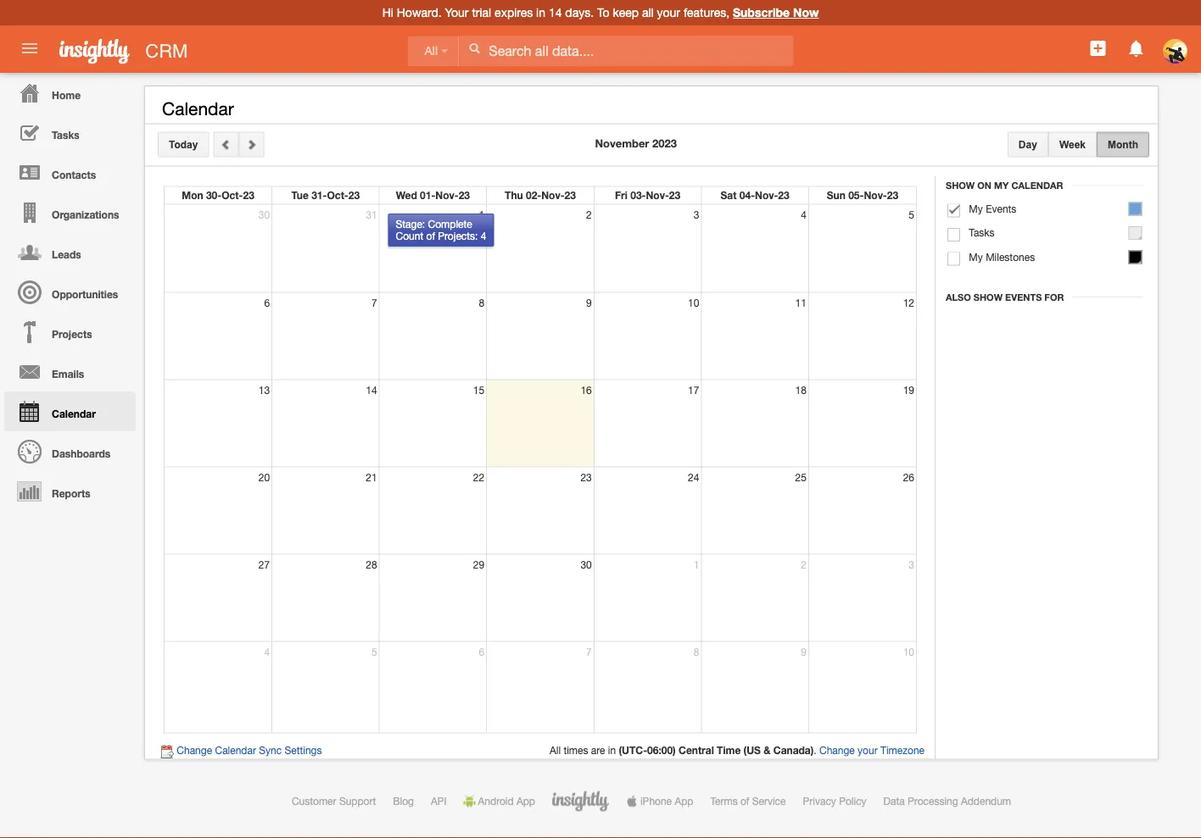 Task type: locate. For each thing, give the bounding box(es) containing it.
1 vertical spatial 8
[[694, 647, 699, 659]]

show right also
[[974, 292, 1003, 303]]

contacts link
[[4, 153, 136, 193]]

contacts
[[52, 169, 96, 181]]

0 vertical spatial your
[[657, 6, 680, 20]]

1 horizontal spatial 4
[[481, 230, 486, 242]]

oct- for 31-
[[327, 190, 348, 201]]

all left times
[[550, 745, 561, 757]]

now
[[793, 6, 819, 20]]

1 horizontal spatial 3
[[909, 559, 914, 571]]

1 vertical spatial 4
[[481, 230, 486, 242]]

show left on
[[946, 180, 975, 191]]

23
[[243, 190, 254, 201], [348, 190, 360, 201], [459, 190, 470, 201], [565, 190, 576, 201], [669, 190, 680, 201], [778, 190, 789, 201], [887, 190, 898, 201], [581, 472, 592, 484]]

navigation containing home
[[0, 73, 136, 511]]

25
[[795, 472, 807, 484]]

change your timezone link
[[819, 745, 925, 757]]

0 vertical spatial 6
[[264, 297, 270, 309]]

of right terms
[[740, 796, 749, 808]]

23 for tue 31-oct-23
[[348, 190, 360, 201]]

0 vertical spatial tasks
[[52, 129, 79, 141]]

android app
[[478, 796, 535, 808]]

23 for wed 01-nov-23
[[459, 190, 470, 201]]

0 vertical spatial events
[[986, 203, 1016, 215]]

emails link
[[4, 352, 136, 392]]

30
[[258, 209, 270, 221], [581, 559, 592, 571]]

0 vertical spatial 14
[[549, 6, 562, 20]]

day button
[[1008, 132, 1048, 157]]

nov- for 05-
[[864, 190, 887, 201]]

tasks link
[[4, 113, 136, 153]]

all
[[642, 6, 654, 20]]

app for iphone app
[[675, 796, 693, 808]]

0 horizontal spatial of
[[426, 230, 435, 242]]

1 vertical spatial my
[[969, 203, 983, 215]]

1 vertical spatial 3
[[909, 559, 914, 571]]

calendar down day button
[[1011, 180, 1063, 191]]

13
[[258, 385, 270, 397]]

1 vertical spatial 2
[[801, 559, 807, 571]]

24
[[688, 472, 699, 484]]

privacy policy
[[803, 796, 867, 808]]

1 change from the left
[[177, 745, 212, 757]]

events left for
[[1005, 292, 1042, 303]]

nov-
[[435, 190, 459, 201], [541, 190, 565, 201], [646, 190, 669, 201], [755, 190, 778, 201], [864, 190, 887, 201]]

hi howard. your trial expires in 14 days. to keep all your features, subscribe now
[[382, 6, 819, 20]]

also
[[946, 292, 971, 303]]

nov- for 01-
[[435, 190, 459, 201]]

1 vertical spatial 1
[[694, 559, 699, 571]]

1 horizontal spatial change
[[819, 745, 855, 757]]

17
[[688, 385, 699, 397]]

6
[[264, 297, 270, 309], [479, 647, 484, 659]]

my for my milestones
[[969, 251, 983, 263]]

nov- right thu
[[541, 190, 565, 201]]

1 vertical spatial in
[[608, 745, 616, 757]]

0 horizontal spatial app
[[516, 796, 535, 808]]

0 vertical spatial 5
[[909, 209, 914, 221]]

all times are in (utc-06:00) central time (us & canada) . change your timezone
[[550, 745, 925, 757]]

in right expires
[[536, 6, 545, 20]]

fri 03-nov-23
[[615, 190, 680, 201]]

23 for sun 05-nov-23
[[887, 190, 898, 201]]

settings
[[285, 745, 322, 757]]

count
[[396, 230, 423, 242]]

of inside stage: complete count of projects: 4
[[426, 230, 435, 242]]

0 horizontal spatial 14
[[366, 385, 377, 397]]

nov- right sun
[[864, 190, 887, 201]]

oct- right tue
[[327, 190, 348, 201]]

navigation
[[0, 73, 136, 511]]

0 horizontal spatial tasks
[[52, 129, 79, 141]]

0 horizontal spatial 1
[[479, 209, 484, 221]]

sun 05-nov-23
[[827, 190, 898, 201]]

1
[[479, 209, 484, 221], [694, 559, 699, 571]]

1 horizontal spatial 10
[[903, 647, 914, 659]]

your left timezone
[[858, 745, 878, 757]]

15
[[473, 385, 484, 397]]

android app link
[[464, 796, 535, 808]]

3 nov- from the left
[[646, 190, 669, 201]]

change right .
[[819, 745, 855, 757]]

1 horizontal spatial oct-
[[327, 190, 348, 201]]

0 horizontal spatial 4
[[264, 647, 270, 659]]

5
[[909, 209, 914, 221], [371, 647, 377, 659]]

1 oct- from the left
[[221, 190, 243, 201]]

1 nov- from the left
[[435, 190, 459, 201]]

1 horizontal spatial tasks
[[969, 227, 995, 239]]

1 vertical spatial 10
[[903, 647, 914, 659]]

days.
[[565, 6, 594, 20]]

privacy
[[803, 796, 836, 808]]

26
[[903, 472, 914, 484]]

my for my events
[[969, 203, 983, 215]]

2 change from the left
[[819, 745, 855, 757]]

1 vertical spatial show
[[974, 292, 1003, 303]]

change left sync
[[177, 745, 212, 757]]

oct- right mon
[[221, 190, 243, 201]]

My Events checkbox
[[947, 204, 960, 218]]

calendar
[[162, 98, 234, 119], [1011, 180, 1063, 191], [52, 408, 96, 420], [215, 745, 256, 757]]

4 inside stage: complete count of projects: 4
[[481, 230, 486, 242]]

1 horizontal spatial 8
[[694, 647, 699, 659]]

2 vertical spatial 4
[[264, 647, 270, 659]]

0 vertical spatial of
[[426, 230, 435, 242]]

my right my events option
[[969, 203, 983, 215]]

1 vertical spatial 6
[[479, 647, 484, 659]]

2 horizontal spatial 4
[[801, 209, 807, 221]]

1 app from the left
[[516, 796, 535, 808]]

nov- right fri
[[646, 190, 669, 201]]

23 for fri 03-nov-23
[[669, 190, 680, 201]]

features,
[[684, 6, 729, 20]]

0 horizontal spatial 10
[[688, 297, 699, 309]]

for
[[1044, 292, 1064, 303]]

support
[[339, 796, 376, 808]]

0 vertical spatial 4
[[801, 209, 807, 221]]

android
[[478, 796, 514, 808]]

05-
[[848, 190, 864, 201]]

0 vertical spatial 2
[[586, 209, 592, 221]]

0 vertical spatial 7
[[371, 297, 377, 309]]

1 horizontal spatial 6
[[479, 647, 484, 659]]

your
[[445, 6, 469, 20]]

iphone
[[640, 796, 672, 808]]

in right "are"
[[608, 745, 616, 757]]

0 horizontal spatial your
[[657, 6, 680, 20]]

on
[[977, 180, 992, 191]]

addendum
[[961, 796, 1011, 808]]

1 horizontal spatial app
[[675, 796, 693, 808]]

0 vertical spatial in
[[536, 6, 545, 20]]

app right android at the left
[[516, 796, 535, 808]]

0 vertical spatial all
[[425, 44, 438, 58]]

14
[[549, 6, 562, 20], [366, 385, 377, 397]]

1 horizontal spatial 14
[[549, 6, 562, 20]]

2 app from the left
[[675, 796, 693, 808]]

0 horizontal spatial 30
[[258, 209, 270, 221]]

0 horizontal spatial change
[[177, 745, 212, 757]]

1 horizontal spatial all
[[550, 745, 561, 757]]

23 for mon 30-oct-23
[[243, 190, 254, 201]]

0 horizontal spatial 7
[[371, 297, 377, 309]]

of right the count
[[426, 230, 435, 242]]

all for all times are in (utc-06:00) central time (us & canada) . change your timezone
[[550, 745, 561, 757]]

all down howard.
[[425, 44, 438, 58]]

18
[[795, 385, 807, 397]]

dashboards link
[[4, 432, 136, 472]]

0 vertical spatial 9
[[586, 297, 592, 309]]

api
[[431, 796, 447, 808]]

5 nov- from the left
[[864, 190, 887, 201]]

complete
[[428, 218, 472, 230]]

1 vertical spatial 9
[[801, 647, 807, 659]]

tasks up contacts link
[[52, 129, 79, 141]]

0 horizontal spatial oct-
[[221, 190, 243, 201]]

31-
[[311, 190, 327, 201]]

change
[[177, 745, 212, 757], [819, 745, 855, 757]]

0 horizontal spatial 8
[[479, 297, 484, 309]]

calendar up dashboards link
[[52, 408, 96, 420]]

1 horizontal spatial 7
[[586, 647, 592, 659]]

10
[[688, 297, 699, 309], [903, 647, 914, 659]]

4 nov- from the left
[[755, 190, 778, 201]]

oct- for 30-
[[221, 190, 243, 201]]

app right the iphone
[[675, 796, 693, 808]]

emails
[[52, 368, 84, 380]]

1 horizontal spatial 5
[[909, 209, 914, 221]]

0 horizontal spatial 5
[[371, 647, 377, 659]]

0 horizontal spatial in
[[536, 6, 545, 20]]

1 vertical spatial tasks
[[969, 227, 995, 239]]

calendar left sync
[[215, 745, 256, 757]]

2 oct- from the left
[[327, 190, 348, 201]]

my events
[[969, 203, 1016, 215]]

reports
[[52, 488, 90, 500]]

show
[[946, 180, 975, 191], [974, 292, 1003, 303]]

blog
[[393, 796, 414, 808]]

tasks down my events
[[969, 227, 995, 239]]

your right the all
[[657, 6, 680, 20]]

nov- right sat
[[755, 190, 778, 201]]

subscribe
[[733, 6, 790, 20]]

today
[[169, 139, 198, 150]]

calendar up today
[[162, 98, 234, 119]]

0 horizontal spatial 2
[[586, 209, 592, 221]]

milestones
[[986, 251, 1035, 263]]

0 vertical spatial 30
[[258, 209, 270, 221]]

stage: complete count of projects: 4
[[396, 218, 486, 242]]

my right my milestones option
[[969, 251, 983, 263]]

0 horizontal spatial 3
[[694, 209, 699, 221]]

customer support link
[[292, 796, 376, 808]]

2 nov- from the left
[[541, 190, 565, 201]]

all link
[[408, 36, 459, 66]]

1 vertical spatial of
[[740, 796, 749, 808]]

1 vertical spatial all
[[550, 745, 561, 757]]

tasks
[[52, 129, 79, 141], [969, 227, 995, 239]]

0 horizontal spatial all
[[425, 44, 438, 58]]

Search all data.... text field
[[459, 36, 793, 66]]

thu
[[505, 190, 523, 201]]

in
[[536, 6, 545, 20], [608, 745, 616, 757]]

0 horizontal spatial 6
[[264, 297, 270, 309]]

.
[[814, 745, 816, 757]]

1 vertical spatial 30
[[581, 559, 592, 571]]

white image
[[468, 42, 480, 54]]

29
[[473, 559, 484, 571]]

2 vertical spatial my
[[969, 251, 983, 263]]

events down the show on my calendar
[[986, 203, 1016, 215]]

my right on
[[994, 180, 1009, 191]]

9
[[586, 297, 592, 309], [801, 647, 807, 659]]

1 vertical spatial your
[[858, 745, 878, 757]]

nov- up complete
[[435, 190, 459, 201]]

11
[[795, 297, 807, 309]]

1 horizontal spatial 2
[[801, 559, 807, 571]]

1 horizontal spatial of
[[740, 796, 749, 808]]

nov- for 04-
[[755, 190, 778, 201]]

privacy policy link
[[803, 796, 867, 808]]

2023
[[652, 137, 677, 150]]



Task type: vqa. For each thing, say whether or not it's contained in the screenshot.
left Oct-
yes



Task type: describe. For each thing, give the bounding box(es) containing it.
23 for sat 04-nov-23
[[778, 190, 789, 201]]

app for android app
[[516, 796, 535, 808]]

03-
[[630, 190, 646, 201]]

23 for thu 02-nov-23
[[565, 190, 576, 201]]

sat
[[721, 190, 737, 201]]

change calendar sync settings
[[177, 745, 322, 757]]

day
[[1019, 139, 1037, 150]]

1 vertical spatial 7
[[586, 647, 592, 659]]

0 vertical spatial my
[[994, 180, 1009, 191]]

trial
[[472, 6, 491, 20]]

projects
[[52, 328, 92, 340]]

reports link
[[4, 472, 136, 511]]

terms of service
[[710, 796, 786, 808]]

blog link
[[393, 796, 414, 808]]

1 vertical spatial 14
[[366, 385, 377, 397]]

calendar link
[[4, 392, 136, 432]]

iphone app
[[640, 796, 693, 808]]

1 horizontal spatial your
[[858, 745, 878, 757]]

today button
[[158, 132, 209, 157]]

expires
[[495, 6, 533, 20]]

20
[[258, 472, 270, 484]]

1 vertical spatial events
[[1005, 292, 1042, 303]]

month
[[1108, 139, 1138, 150]]

organizations
[[52, 209, 119, 221]]

tasks inside navigation
[[52, 129, 79, 141]]

nov- for 02-
[[541, 190, 565, 201]]

policy
[[839, 796, 867, 808]]

timezone
[[880, 745, 925, 757]]

previous image
[[220, 139, 232, 151]]

0 vertical spatial 8
[[479, 297, 484, 309]]

0 vertical spatial show
[[946, 180, 975, 191]]

22
[[473, 472, 484, 484]]

1 horizontal spatial in
[[608, 745, 616, 757]]

service
[[752, 796, 786, 808]]

canada)
[[773, 745, 814, 757]]

opportunities
[[52, 288, 118, 300]]

21
[[366, 472, 377, 484]]

all for all
[[425, 44, 438, 58]]

next image
[[246, 139, 257, 151]]

mon
[[182, 190, 203, 201]]

1 horizontal spatial 30
[[581, 559, 592, 571]]

wed 01-nov-23
[[396, 190, 470, 201]]

projects:
[[438, 230, 478, 242]]

tue 31-oct-23
[[291, 190, 360, 201]]

home link
[[4, 73, 136, 113]]

stage:
[[396, 218, 425, 230]]

show on my calendar
[[946, 180, 1063, 191]]

week
[[1059, 139, 1086, 150]]

0 vertical spatial 10
[[688, 297, 699, 309]]

&
[[764, 745, 770, 757]]

tue
[[291, 190, 309, 201]]

fri
[[615, 190, 628, 201]]

(utc-
[[619, 745, 647, 757]]

thu 02-nov-23
[[505, 190, 576, 201]]

data processing addendum
[[883, 796, 1011, 808]]

november
[[595, 137, 649, 150]]

change calendar sync settings link
[[177, 745, 322, 757]]

1 vertical spatial 5
[[371, 647, 377, 659]]

data
[[883, 796, 905, 808]]

api link
[[431, 796, 447, 808]]

iphone app link
[[626, 796, 693, 808]]

projects link
[[4, 312, 136, 352]]

notifications image
[[1126, 38, 1146, 59]]

27
[[258, 559, 270, 571]]

sync
[[259, 745, 282, 757]]

terms
[[710, 796, 738, 808]]

06:00)
[[647, 745, 676, 757]]

My Milestones checkbox
[[947, 252, 960, 266]]

opportunities link
[[4, 272, 136, 312]]

0 vertical spatial 3
[[694, 209, 699, 221]]

Tasks checkbox
[[947, 228, 960, 242]]

calendar inside navigation
[[52, 408, 96, 420]]

0 horizontal spatial 9
[[586, 297, 592, 309]]

customer support
[[292, 796, 376, 808]]

central
[[679, 745, 714, 757]]

processing
[[908, 796, 958, 808]]

customer
[[292, 796, 336, 808]]

nov- for 03-
[[646, 190, 669, 201]]

0 vertical spatial 1
[[479, 209, 484, 221]]

1 horizontal spatial 9
[[801, 647, 807, 659]]

are
[[591, 745, 605, 757]]

1 horizontal spatial 1
[[694, 559, 699, 571]]

terms of service link
[[710, 796, 786, 808]]

keep
[[613, 6, 639, 20]]

31
[[366, 209, 377, 221]]

sat 04-nov-23
[[721, 190, 789, 201]]

subscribe now link
[[733, 6, 819, 20]]

dashboards
[[52, 448, 110, 460]]

data processing addendum link
[[883, 796, 1011, 808]]

november 2023
[[595, 137, 677, 150]]

02-
[[526, 190, 541, 201]]

howard.
[[397, 6, 442, 20]]

leads
[[52, 249, 81, 260]]

crm
[[145, 40, 188, 61]]

time
[[717, 745, 741, 757]]

12
[[903, 297, 914, 309]]

week button
[[1048, 132, 1097, 157]]

hi
[[382, 6, 393, 20]]

sun
[[827, 190, 845, 201]]



